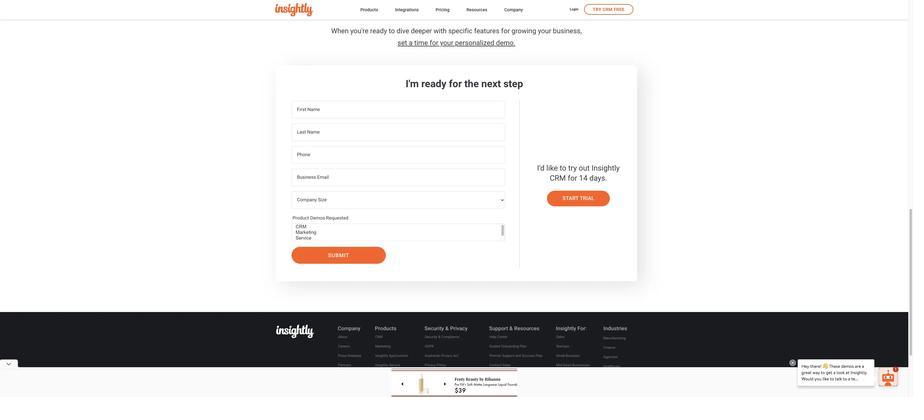Task type: describe. For each thing, give the bounding box(es) containing it.
australian
[[425, 354, 440, 359]]

& for resources
[[510, 326, 513, 332]]

personalized
[[455, 39, 494, 47]]

crm inside i'd like to try out insightly crm for 14 days.
[[550, 174, 566, 183]]

0 horizontal spatial free
[[375, 392, 382, 396]]

to inside how to switch from salesforce link
[[497, 392, 500, 396]]

center
[[497, 336, 508, 340]]

insightly appconnect
[[375, 354, 408, 359]]

contact us
[[338, 373, 355, 377]]

press releases link
[[338, 353, 362, 360]]

gdpr link
[[425, 344, 434, 351]]

contact us link
[[338, 372, 355, 379]]

0 vertical spatial company
[[504, 7, 523, 12]]

insightly for insightly system status
[[375, 383, 388, 387]]

contact sales
[[489, 364, 511, 368]]

contact sales link
[[489, 363, 511, 370]]

14
[[579, 174, 588, 183]]

insightly appconnect link
[[375, 353, 408, 360]]

partners link
[[338, 363, 352, 370]]

when
[[331, 27, 349, 35]]

1 horizontal spatial sales
[[556, 336, 565, 340]]

to inside i'd like to try out insightly crm for 14 days.
[[560, 164, 566, 173]]

security & compliance
[[425, 336, 459, 340]]

careers link
[[338, 344, 350, 351]]

when you're ready to dive deeper with specific features for growing your business,
[[331, 27, 582, 35]]

status
[[401, 383, 411, 387]]

company link
[[504, 6, 523, 14]]

professional services agreement link
[[425, 381, 476, 388]]

with
[[434, 27, 447, 35]]

gdpr
[[425, 345, 434, 349]]

& for compliance
[[438, 336, 440, 340]]

agencies
[[604, 356, 618, 360]]

free crm
[[375, 392, 390, 396]]

1 vertical spatial privacy
[[441, 354, 452, 359]]

industries
[[604, 326, 627, 332]]

careers
[[338, 345, 350, 349]]

try
[[593, 7, 601, 12]]

press releases
[[338, 354, 362, 359]]

for inside i'd like to try out insightly crm for 14 days.
[[568, 174, 577, 183]]

insightly service
[[375, 364, 400, 368]]

i'd
[[537, 164, 545, 173]]

time
[[414, 39, 428, 47]]

professional
[[425, 383, 444, 387]]

set
[[398, 39, 407, 47]]

business,
[[553, 27, 582, 35]]

small business
[[556, 354, 580, 359]]

0 vertical spatial support
[[489, 326, 508, 332]]

insightly api
[[375, 373, 394, 377]]

startups
[[556, 345, 569, 349]]

security for security & compliance
[[425, 336, 437, 340]]

0 vertical spatial resources
[[467, 7, 487, 12]]

i'm
[[406, 78, 419, 90]]

billing link
[[489, 381, 499, 388]]

guided onboarding plan link
[[489, 344, 527, 351]]

like
[[547, 164, 558, 173]]

0 vertical spatial insightly logo link
[[275, 3, 350, 17]]

0 vertical spatial privacy
[[450, 326, 468, 332]]

& for privacy
[[445, 326, 449, 332]]

product
[[293, 215, 309, 221]]

sized
[[563, 364, 571, 368]]

1 vertical spatial insightly logo image
[[276, 325, 314, 339]]

resources link
[[467, 6, 487, 14]]

crm inside button
[[603, 7, 613, 12]]

i'm ready for the next step
[[406, 78, 523, 90]]

integrations link
[[395, 6, 419, 14]]

crm down insightly system status link
[[383, 392, 390, 396]]

help center
[[489, 336, 508, 340]]

pricing
[[436, 7, 450, 12]]

specific
[[448, 27, 473, 35]]

insightly system status link
[[375, 381, 412, 388]]

marketing link
[[375, 344, 391, 351]]

try crm free
[[593, 7, 625, 12]]

1 vertical spatial support
[[502, 354, 515, 359]]

dive
[[397, 27, 409, 35]]

2 vertical spatial privacy
[[425, 364, 436, 368]]

try crm free button
[[584, 4, 633, 15]]

insightly service link
[[375, 363, 401, 370]]

success
[[522, 354, 535, 359]]

security for security & privacy
[[425, 326, 444, 332]]

a
[[409, 39, 413, 47]]

growing
[[512, 27, 536, 35]]

security & privacy
[[425, 326, 468, 332]]

salesforce
[[521, 392, 537, 396]]

guided
[[489, 345, 500, 349]]

help center link
[[489, 334, 508, 341]]

products link
[[360, 6, 378, 14]]



Task type: locate. For each thing, give the bounding box(es) containing it.
resources up onboarding at the bottom right
[[514, 326, 539, 332]]

about link
[[338, 334, 348, 341]]

1 horizontal spatial company
[[504, 7, 523, 12]]

support & resources
[[489, 326, 539, 332]]

0 horizontal spatial plan
[[520, 345, 527, 349]]

insightly system status
[[375, 383, 411, 387]]

ready right you're
[[370, 27, 387, 35]]

login
[[570, 7, 578, 11]]

1 horizontal spatial &
[[445, 326, 449, 332]]

to left try
[[560, 164, 566, 173]]

crm down like
[[550, 174, 566, 183]]

insightly down marketing link
[[375, 354, 388, 359]]

insightly
[[592, 164, 620, 173], [556, 326, 576, 332], [375, 354, 388, 359], [375, 364, 388, 368], [375, 373, 388, 377], [375, 383, 388, 387]]

start trial link
[[547, 191, 610, 207]]

products up crm link
[[375, 326, 397, 332]]

0 vertical spatial products
[[360, 7, 378, 12]]

crm link
[[375, 334, 383, 341]]

0 horizontal spatial company
[[338, 326, 360, 332]]

None text field
[[292, 101, 505, 119], [292, 124, 505, 141], [292, 101, 505, 119], [292, 124, 505, 141]]

0 horizontal spatial &
[[438, 336, 440, 340]]

pricing link
[[436, 6, 450, 14]]

insightly for insightly service
[[375, 364, 388, 368]]

0 horizontal spatial resources
[[467, 7, 487, 12]]

free inside button
[[614, 7, 625, 12]]

next
[[481, 78, 501, 90]]

sales down premier support and success plan link
[[502, 364, 511, 368]]

insightly logo image
[[275, 3, 313, 17], [276, 325, 314, 339]]

1 vertical spatial free
[[375, 392, 382, 396]]

for left the
[[449, 78, 462, 90]]

for right time
[[430, 39, 438, 47]]

1 horizontal spatial free
[[614, 7, 625, 12]]

the
[[464, 78, 479, 90]]

0 horizontal spatial your
[[440, 39, 453, 47]]

company up growing
[[504, 7, 523, 12]]

1 horizontal spatial plan
[[536, 354, 543, 359]]

australian privacy act link
[[425, 353, 459, 360]]

try crm free link
[[584, 4, 633, 15]]

ready right i'm
[[421, 78, 447, 90]]

free right try
[[614, 7, 625, 12]]

out
[[579, 164, 590, 173]]

finance
[[604, 346, 616, 350]]

your right growing
[[538, 27, 551, 35]]

small
[[556, 354, 565, 359]]

privacy policy
[[425, 364, 446, 368]]

0 vertical spatial to
[[389, 27, 395, 35]]

crm
[[603, 7, 613, 12], [550, 174, 566, 183], [375, 336, 383, 340], [383, 392, 390, 396]]

1 vertical spatial ready
[[421, 78, 447, 90]]

requested
[[326, 215, 349, 221]]

set a time for your personalized demo. link
[[398, 39, 516, 47]]

1 vertical spatial to
[[560, 164, 566, 173]]

service
[[389, 364, 400, 368]]

australian privacy act
[[425, 354, 458, 359]]

privacy policy link
[[425, 363, 446, 370]]

switch
[[501, 392, 512, 396]]

insightly for insightly api
[[375, 373, 388, 377]]

your down with
[[440, 39, 453, 47]]

& up onboarding at the bottom right
[[510, 326, 513, 332]]

us
[[351, 373, 355, 377]]

2 horizontal spatial to
[[560, 164, 566, 173]]

premier support and success plan link
[[489, 353, 543, 360]]

businesses
[[572, 364, 590, 368]]

sales up startups
[[556, 336, 565, 340]]

2 horizontal spatial &
[[510, 326, 513, 332]]

healthcare link
[[603, 364, 621, 371]]

free down insightly system status link
[[375, 392, 382, 396]]

1 vertical spatial products
[[375, 326, 397, 332]]

insightly for insightly for:
[[556, 326, 576, 332]]

agencies link
[[603, 354, 618, 361]]

onboarding
[[501, 345, 519, 349]]

press
[[338, 354, 347, 359]]

appconnect
[[389, 354, 408, 359]]

insightly api link
[[375, 372, 395, 379]]

insightly up free crm
[[375, 383, 388, 387]]

privacy down australian
[[425, 364, 436, 368]]

days.
[[590, 174, 607, 183]]

contact down premier
[[489, 364, 502, 368]]

finance link
[[603, 345, 616, 352]]

and
[[515, 354, 521, 359]]

about
[[338, 336, 347, 340]]

1 horizontal spatial your
[[538, 27, 551, 35]]

1 vertical spatial security
[[425, 336, 437, 340]]

security up the 'security & compliance'
[[425, 326, 444, 332]]

billing
[[489, 383, 499, 387]]

insightly for insightly appconnect
[[375, 354, 388, 359]]

contact
[[489, 364, 502, 368], [338, 373, 350, 377]]

mid-sized businesses
[[556, 364, 590, 368]]

agreement
[[459, 383, 476, 387]]

privacy left the act
[[441, 354, 452, 359]]

1 vertical spatial resources
[[514, 326, 539, 332]]

company up about
[[338, 326, 360, 332]]

support
[[489, 326, 508, 332], [502, 354, 515, 359]]

insightly inside i'd like to try out insightly crm for 14 days.
[[592, 164, 620, 173]]

api
[[389, 373, 394, 377]]

demos
[[310, 215, 325, 221]]

for
[[501, 27, 510, 35], [430, 39, 438, 47], [449, 78, 462, 90], [568, 174, 577, 183]]

policy
[[437, 364, 446, 368]]

insightly up insightly api
[[375, 364, 388, 368]]

contact left us
[[338, 373, 350, 377]]

privacy up compliance
[[450, 326, 468, 332]]

insightly up sales link
[[556, 326, 576, 332]]

ready
[[370, 27, 387, 35], [421, 78, 447, 90]]

contact for contact sales
[[489, 364, 502, 368]]

insightly for:
[[556, 326, 587, 332]]

free
[[614, 7, 625, 12], [375, 392, 382, 396]]

start trial
[[563, 196, 594, 202]]

0 vertical spatial free
[[614, 7, 625, 12]]

healthcare
[[604, 365, 620, 369]]

& left compliance
[[438, 336, 440, 340]]

resources up features
[[467, 7, 487, 12]]

help
[[489, 336, 497, 340]]

None submit
[[292, 247, 386, 264]]

0 vertical spatial ready
[[370, 27, 387, 35]]

guided onboarding plan
[[489, 345, 527, 349]]

1 vertical spatial sales
[[502, 364, 511, 368]]

security up 'gdpr'
[[425, 336, 437, 340]]

insightly logo link
[[275, 3, 350, 17], [276, 325, 314, 340]]

products up you're
[[360, 7, 378, 12]]

premier support and success plan
[[489, 354, 543, 359]]

0 vertical spatial sales
[[556, 336, 565, 340]]

demo.
[[496, 39, 516, 47]]

1 vertical spatial your
[[440, 39, 453, 47]]

support down the guided onboarding plan link
[[502, 354, 515, 359]]

step
[[504, 78, 523, 90]]

features
[[474, 27, 500, 35]]

to
[[389, 27, 395, 35], [560, 164, 566, 173], [497, 392, 500, 396]]

crm up marketing
[[375, 336, 383, 340]]

act
[[453, 354, 458, 359]]

login link
[[570, 7, 578, 12]]

1 horizontal spatial to
[[497, 392, 500, 396]]

0 horizontal spatial ready
[[370, 27, 387, 35]]

you're
[[350, 27, 369, 35]]

0 vertical spatial your
[[538, 27, 551, 35]]

insightly left api
[[375, 373, 388, 377]]

startups link
[[556, 344, 570, 351]]

support up help center
[[489, 326, 508, 332]]

None text field
[[292, 146, 505, 164], [292, 169, 505, 187], [292, 146, 505, 164], [292, 169, 505, 187]]

contact for contact us
[[338, 373, 350, 377]]

1 vertical spatial company
[[338, 326, 360, 332]]

to left dive
[[389, 27, 395, 35]]

0 vertical spatial plan
[[520, 345, 527, 349]]

plan right success
[[536, 354, 543, 359]]

professional services agreement
[[425, 383, 476, 387]]

0 horizontal spatial to
[[389, 27, 395, 35]]

manufacturing
[[604, 337, 626, 341]]

for:
[[578, 326, 587, 332]]

to right how
[[497, 392, 500, 396]]

free crm link
[[375, 391, 391, 398]]

from
[[512, 392, 520, 396]]

1 vertical spatial contact
[[338, 373, 350, 377]]

for down try
[[568, 174, 577, 183]]

privacy
[[450, 326, 468, 332], [441, 354, 452, 359], [425, 364, 436, 368]]

how
[[489, 392, 497, 396]]

partners
[[338, 364, 351, 368]]

0 horizontal spatial sales
[[502, 364, 511, 368]]

1 horizontal spatial ready
[[421, 78, 447, 90]]

insightly up days.
[[592, 164, 620, 173]]

2 vertical spatial to
[[497, 392, 500, 396]]

0 vertical spatial insightly logo image
[[275, 3, 313, 17]]

plan up the and
[[520, 345, 527, 349]]

start
[[563, 196, 579, 202]]

1 horizontal spatial resources
[[514, 326, 539, 332]]

sales link
[[556, 334, 565, 341]]

crm right try
[[603, 7, 613, 12]]

1 vertical spatial insightly logo link
[[276, 325, 314, 340]]

1 horizontal spatial contact
[[489, 364, 502, 368]]

0 vertical spatial contact
[[489, 364, 502, 368]]

insightly inside "link"
[[375, 373, 388, 377]]

1 vertical spatial plan
[[536, 354, 543, 359]]

0 horizontal spatial contact
[[338, 373, 350, 377]]

0 vertical spatial security
[[425, 326, 444, 332]]

trial
[[580, 196, 594, 202]]

& up compliance
[[445, 326, 449, 332]]

for up demo.
[[501, 27, 510, 35]]

deeper
[[411, 27, 432, 35]]

releases
[[348, 354, 362, 359]]

compliance
[[441, 336, 459, 340]]

your
[[538, 27, 551, 35], [440, 39, 453, 47]]



Task type: vqa. For each thing, say whether or not it's contained in the screenshot.
Integrations link
yes



